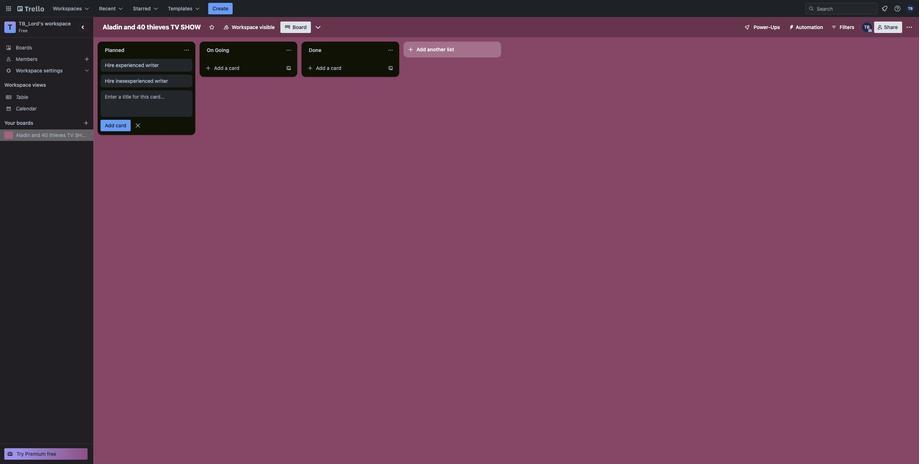 Task type: locate. For each thing, give the bounding box(es) containing it.
try premium free
[[17, 451, 56, 458]]

1 add a card from the left
[[214, 65, 240, 71]]

a for done
[[327, 65, 330, 71]]

2 add a card from the left
[[316, 65, 342, 71]]

0 horizontal spatial aladin
[[16, 132, 30, 138]]

0 vertical spatial aladin
[[103, 23, 122, 31]]

1 horizontal spatial thieves
[[147, 23, 169, 31]]

list
[[447, 46, 454, 52]]

calendar link
[[16, 105, 89, 112]]

ups
[[771, 24, 780, 30]]

open information menu image
[[894, 5, 902, 12]]

1 horizontal spatial 40
[[137, 23, 145, 31]]

starred
[[133, 5, 151, 11]]

1 a from the left
[[225, 65, 228, 71]]

1 horizontal spatial tv
[[171, 23, 179, 31]]

0 horizontal spatial aladin and 40 thieves tv show
[[16, 132, 90, 138]]

writer inside the hire experienced writer link
[[146, 62, 159, 68]]

Board name text field
[[99, 22, 205, 33]]

your
[[4, 120, 15, 126]]

tb_lord's workspace link
[[19, 20, 71, 27]]

add
[[417, 46, 426, 52], [214, 65, 224, 71], [316, 65, 326, 71], [105, 122, 114, 129]]

0 horizontal spatial and
[[32, 132, 40, 138]]

On Going text field
[[203, 45, 282, 56]]

create from template… image
[[286, 65, 292, 71], [388, 65, 394, 71]]

1 vertical spatial workspace
[[16, 68, 42, 74]]

hire down planned
[[105, 62, 114, 68]]

1 vertical spatial aladin and 40 thieves tv show
[[16, 132, 90, 138]]

thieves down starred dropdown button
[[147, 23, 169, 31]]

0 vertical spatial hire
[[105, 62, 114, 68]]

workspace left the visible
[[232, 24, 258, 30]]

hire inexexperienced writer
[[105, 78, 168, 84]]

add left 'another'
[[417, 46, 426, 52]]

show down templates "dropdown button"
[[181, 23, 201, 31]]

1 horizontal spatial add a card
[[316, 65, 342, 71]]

1 vertical spatial tv
[[67, 132, 74, 138]]

1 horizontal spatial and
[[124, 23, 135, 31]]

40 down starred
[[137, 23, 145, 31]]

1 horizontal spatial show
[[181, 23, 201, 31]]

templates button
[[164, 3, 204, 14]]

writer up the hire inexexperienced writer link
[[146, 62, 159, 68]]

members link
[[0, 54, 93, 65]]

filters button
[[829, 22, 857, 33]]

writer
[[146, 62, 159, 68], [155, 78, 168, 84]]

show down add board icon
[[75, 132, 90, 138]]

power-
[[754, 24, 771, 30]]

40 inside aladin and 40 thieves tv show link
[[42, 132, 48, 138]]

0 horizontal spatial tv
[[67, 132, 74, 138]]

2 horizontal spatial card
[[331, 65, 342, 71]]

workspace visible button
[[219, 22, 279, 33]]

1 vertical spatial hire
[[105, 78, 114, 84]]

workspace inside popup button
[[16, 68, 42, 74]]

2 a from the left
[[327, 65, 330, 71]]

add a card down the done
[[316, 65, 342, 71]]

writer down the hire experienced writer link
[[155, 78, 168, 84]]

0 vertical spatial tv
[[171, 23, 179, 31]]

aladin down recent dropdown button
[[103, 23, 122, 31]]

hire inside the hire inexexperienced writer link
[[105, 78, 114, 84]]

search image
[[809, 6, 815, 11]]

add a card button
[[203, 62, 283, 74], [305, 62, 385, 74]]

aladin and 40 thieves tv show down your boards with 1 items element
[[16, 132, 90, 138]]

automation button
[[786, 22, 828, 33]]

add a card down going
[[214, 65, 240, 71]]

1 vertical spatial aladin
[[16, 132, 30, 138]]

2 hire from the top
[[105, 78, 114, 84]]

add right add board icon
[[105, 122, 114, 129]]

on
[[207, 47, 214, 53]]

and inside "board name" text field
[[124, 23, 135, 31]]

workspace settings
[[16, 68, 63, 74]]

automation
[[796, 24, 823, 30]]

workspace inside button
[[232, 24, 258, 30]]

aladin
[[103, 23, 122, 31], [16, 132, 30, 138]]

2 create from template… image from the left
[[388, 65, 394, 71]]

thieves inside "board name" text field
[[147, 23, 169, 31]]

40 down your boards with 1 items element
[[42, 132, 48, 138]]

Done text field
[[305, 45, 384, 56]]

t link
[[4, 22, 16, 33]]

workspace for workspace views
[[4, 82, 31, 88]]

aladin down boards
[[16, 132, 30, 138]]

1 horizontal spatial a
[[327, 65, 330, 71]]

1 vertical spatial 40
[[42, 132, 48, 138]]

hire
[[105, 62, 114, 68], [105, 78, 114, 84]]

aladin inside "board name" text field
[[103, 23, 122, 31]]

1 horizontal spatial create from template… image
[[388, 65, 394, 71]]

card down on going text box
[[229, 65, 240, 71]]

a for on going
[[225, 65, 228, 71]]

a down done text box
[[327, 65, 330, 71]]

1 horizontal spatial aladin and 40 thieves tv show
[[103, 23, 201, 31]]

hire experienced writer link
[[105, 62, 188, 69]]

writer inside the hire inexexperienced writer link
[[155, 78, 168, 84]]

add a card
[[214, 65, 240, 71], [316, 65, 342, 71]]

starred button
[[129, 3, 162, 14]]

create
[[213, 5, 228, 11]]

boards
[[17, 120, 33, 126]]

0 horizontal spatial 40
[[42, 132, 48, 138]]

1 horizontal spatial card
[[229, 65, 240, 71]]

0 vertical spatial writer
[[146, 62, 159, 68]]

0 vertical spatial show
[[181, 23, 201, 31]]

1 vertical spatial show
[[75, 132, 90, 138]]

hire inside the hire experienced writer link
[[105, 62, 114, 68]]

workspace settings button
[[0, 65, 93, 77]]

share button
[[874, 22, 903, 33]]

t
[[8, 23, 12, 31]]

0 horizontal spatial a
[[225, 65, 228, 71]]

inexexperienced
[[116, 78, 153, 84]]

and
[[124, 23, 135, 31], [32, 132, 40, 138]]

card
[[229, 65, 240, 71], [331, 65, 342, 71], [116, 122, 126, 129]]

add a card button for on going
[[203, 62, 283, 74]]

2 vertical spatial workspace
[[4, 82, 31, 88]]

on going
[[207, 47, 229, 53]]

add a card button down done text box
[[305, 62, 385, 74]]

done
[[309, 47, 321, 53]]

workspace for workspace visible
[[232, 24, 258, 30]]

tv
[[171, 23, 179, 31], [67, 132, 74, 138]]

1 vertical spatial writer
[[155, 78, 168, 84]]

aladin and 40 thieves tv show link
[[16, 132, 90, 139]]

0 horizontal spatial thieves
[[49, 132, 66, 138]]

your boards with 1 items element
[[4, 119, 73, 128]]

0 vertical spatial aladin and 40 thieves tv show
[[103, 23, 201, 31]]

recent
[[99, 5, 116, 11]]

card down done text box
[[331, 65, 342, 71]]

hire left inexexperienced at top left
[[105, 78, 114, 84]]

tv down calendar link
[[67, 132, 74, 138]]

settings
[[44, 68, 63, 74]]

1 horizontal spatial aladin
[[103, 23, 122, 31]]

card left 'cancel' image
[[116, 122, 126, 129]]

primary element
[[0, 0, 919, 17]]

workspace down members
[[16, 68, 42, 74]]

thieves
[[147, 23, 169, 31], [49, 132, 66, 138]]

a down going
[[225, 65, 228, 71]]

1 add a card button from the left
[[203, 62, 283, 74]]

1 create from template… image from the left
[[286, 65, 292, 71]]

2 add a card button from the left
[[305, 62, 385, 74]]

Enter a title for this card… text field
[[101, 91, 193, 117]]

add down the done
[[316, 65, 326, 71]]

0 horizontal spatial create from template… image
[[286, 65, 292, 71]]

1 horizontal spatial add a card button
[[305, 62, 385, 74]]

a
[[225, 65, 228, 71], [327, 65, 330, 71]]

show
[[181, 23, 201, 31], [75, 132, 90, 138]]

1 hire from the top
[[105, 62, 114, 68]]

0 horizontal spatial add a card button
[[203, 62, 283, 74]]

workspace navigation collapse icon image
[[78, 22, 88, 32]]

0 horizontal spatial card
[[116, 122, 126, 129]]

writer for hire experienced writer
[[146, 62, 159, 68]]

0 vertical spatial workspace
[[232, 24, 258, 30]]

add inside "button"
[[105, 122, 114, 129]]

0 vertical spatial and
[[124, 23, 135, 31]]

and down starred
[[124, 23, 135, 31]]

add a card button down on going text box
[[203, 62, 283, 74]]

workspace up 'table'
[[4, 82, 31, 88]]

back to home image
[[17, 3, 44, 14]]

0 horizontal spatial add a card
[[214, 65, 240, 71]]

0 horizontal spatial show
[[75, 132, 90, 138]]

0 vertical spatial thieves
[[147, 23, 169, 31]]

tv down templates in the left of the page
[[171, 23, 179, 31]]

try
[[17, 451, 24, 458]]

sm image
[[786, 22, 796, 32]]

thieves down your boards with 1 items element
[[49, 132, 66, 138]]

40
[[137, 23, 145, 31], [42, 132, 48, 138]]

experienced
[[116, 62, 144, 68]]

aladin and 40 thieves tv show
[[103, 23, 201, 31], [16, 132, 90, 138]]

free
[[19, 28, 28, 33]]

another
[[427, 46, 446, 52]]

and down your boards with 1 items element
[[32, 132, 40, 138]]

aladin and 40 thieves tv show down starred dropdown button
[[103, 23, 201, 31]]

workspace
[[232, 24, 258, 30], [16, 68, 42, 74], [4, 82, 31, 88]]

cancel image
[[134, 122, 141, 129]]

hire for hire inexexperienced writer
[[105, 78, 114, 84]]

0 vertical spatial 40
[[137, 23, 145, 31]]



Task type: vqa. For each thing, say whether or not it's contained in the screenshot.
the top 'Hire'
yes



Task type: describe. For each thing, give the bounding box(es) containing it.
tb_lord's workspace free
[[19, 20, 71, 33]]

add a card for on going
[[214, 65, 240, 71]]

40 inside "board name" text field
[[137, 23, 145, 31]]

workspace for workspace settings
[[16, 68, 42, 74]]

boards link
[[0, 42, 93, 54]]

add down on going in the top left of the page
[[214, 65, 224, 71]]

create button
[[208, 3, 233, 14]]

views
[[32, 82, 46, 88]]

members
[[16, 56, 38, 62]]

power-ups button
[[740, 22, 785, 33]]

Planned text field
[[101, 45, 180, 56]]

workspace visible
[[232, 24, 275, 30]]

add card button
[[101, 120, 131, 131]]

boards
[[16, 45, 32, 51]]

add inside button
[[417, 46, 426, 52]]

workspace
[[45, 20, 71, 27]]

add card
[[105, 122, 126, 129]]

add a card button for done
[[305, 62, 385, 74]]

filters
[[840, 24, 855, 30]]

tv inside "board name" text field
[[171, 23, 179, 31]]

add board image
[[83, 120, 89, 126]]

recent button
[[95, 3, 127, 14]]

try premium free button
[[4, 449, 88, 460]]

workspaces
[[53, 5, 82, 11]]

board
[[293, 24, 307, 30]]

workspaces button
[[48, 3, 93, 14]]

add another list button
[[404, 42, 501, 57]]

workspace views
[[4, 82, 46, 88]]

tb_lord (tylerblack44) image
[[862, 22, 872, 32]]

customize views image
[[315, 24, 322, 31]]

hire for hire experienced writer
[[105, 62, 114, 68]]

going
[[215, 47, 229, 53]]

star or unstar board image
[[209, 24, 215, 30]]

show menu image
[[906, 24, 913, 31]]

visible
[[260, 24, 275, 30]]

0 notifications image
[[881, 4, 889, 13]]

card inside "button"
[[116, 122, 126, 129]]

board link
[[281, 22, 311, 33]]

hire inexexperienced writer link
[[105, 78, 188, 85]]

your boards
[[4, 120, 33, 126]]

table link
[[16, 94, 89, 101]]

calendar
[[16, 106, 37, 112]]

1 vertical spatial and
[[32, 132, 40, 138]]

share
[[885, 24, 898, 30]]

writer for hire inexexperienced writer
[[155, 78, 168, 84]]

premium
[[25, 451, 46, 458]]

tyler black (tylerblack44) image
[[907, 4, 915, 13]]

card for done
[[331, 65, 342, 71]]

table
[[16, 94, 28, 100]]

power-ups
[[754, 24, 780, 30]]

hire experienced writer
[[105, 62, 159, 68]]

card for on going
[[229, 65, 240, 71]]

aladin and 40 thieves tv show inside "board name" text field
[[103, 23, 201, 31]]

create from template… image for on going
[[286, 65, 292, 71]]

1 vertical spatial thieves
[[49, 132, 66, 138]]

create from template… image for done
[[388, 65, 394, 71]]

Search field
[[815, 3, 877, 14]]

this member is an admin of this board. image
[[869, 29, 872, 32]]

planned
[[105, 47, 124, 53]]

add another list
[[417, 46, 454, 52]]

free
[[47, 451, 56, 458]]

tb_lord's
[[19, 20, 43, 27]]

add a card for done
[[316, 65, 342, 71]]

show inside "board name" text field
[[181, 23, 201, 31]]

templates
[[168, 5, 193, 11]]



